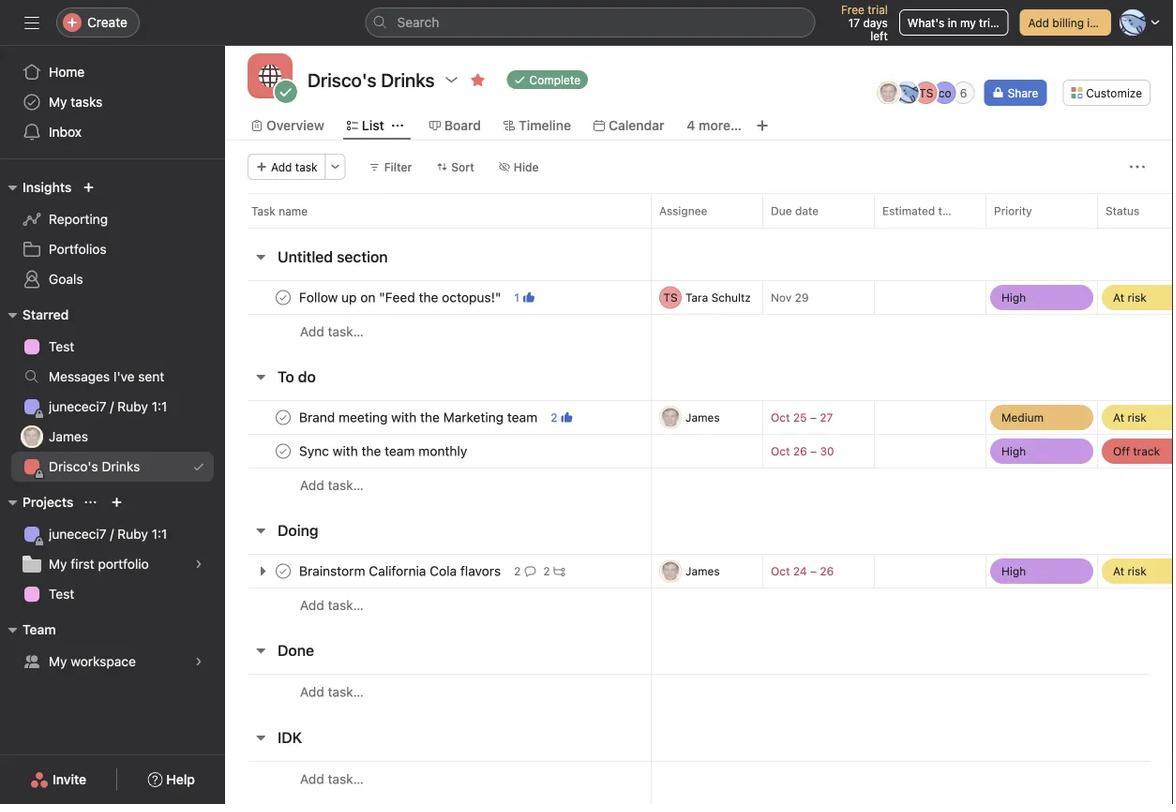 Task type: describe. For each thing, give the bounding box(es) containing it.
reporting
[[49, 211, 108, 227]]

ja inside starred element
[[26, 430, 38, 444]]

assignee
[[659, 204, 707, 218]]

inbox
[[49, 124, 82, 140]]

nov
[[771, 291, 792, 304]]

i've
[[113, 369, 135, 384]]

at risk inside header doing tree grid
[[1113, 565, 1147, 578]]

collapse task list for this section image for idk
[[253, 731, 268, 746]]

hide
[[514, 160, 539, 173]]

ruby for 1st junececi7 / ruby 1:1 link from the top of the page
[[117, 399, 148, 414]]

list link
[[347, 115, 384, 136]]

expand subtask list for the task brainstorm california cola flavors image
[[255, 564, 270, 579]]

do
[[298, 368, 316, 386]]

drisco's
[[49, 459, 98, 475]]

risk for high
[[1128, 291, 1147, 304]]

Sync with the team monthly text field
[[295, 442, 473, 461]]

4
[[687, 118, 695, 133]]

workspace
[[71, 654, 136, 670]]

at risk button for medium
[[1098, 401, 1173, 434]]

oct 25 – 27
[[771, 411, 833, 424]]

1 high button from the top
[[987, 435, 1097, 468]]

ja inside row
[[664, 411, 677, 424]]

my for my first portfolio
[[49, 557, 67, 572]]

at risk for high
[[1113, 291, 1147, 304]]

create
[[87, 15, 127, 30]]

add task… for first add task… "row" from the top add task… button
[[300, 324, 364, 339]]

0 vertical spatial ts
[[919, 86, 933, 99]]

drisco's drinks
[[308, 68, 435, 90]]

task… for add task… button inside header to do tree grid
[[328, 478, 364, 493]]

untitled section button
[[278, 240, 388, 274]]

to
[[278, 368, 294, 386]]

trial?
[[979, 16, 1005, 29]]

2
[[551, 411, 557, 424]]

priority
[[994, 204, 1032, 218]]

4 more… button
[[687, 115, 742, 136]]

globe image
[[259, 65, 281, 87]]

high inside header doing tree grid
[[1002, 565, 1026, 578]]

help
[[166, 772, 195, 788]]

at risk button for high
[[1098, 281, 1173, 314]]

sync with the team monthly cell
[[225, 434, 652, 469]]

starred element
[[0, 298, 225, 486]]

completed image
[[272, 560, 294, 583]]

sent
[[138, 369, 164, 384]]

29
[[795, 291, 809, 304]]

add task… row for 'idk' button
[[225, 761, 1173, 797]]

add task… button for add task… "row" associated with done button
[[300, 682, 364, 703]]

header to do tree grid
[[225, 400, 1173, 503]]

goals
[[49, 271, 83, 287]]

1 test link from the top
[[11, 332, 214, 362]]

free trial 17 days left
[[841, 3, 888, 42]]

2 subtasks image
[[554, 566, 565, 577]]

billing
[[1052, 16, 1084, 29]]

complete
[[529, 73, 581, 86]]

oct 24 – 26
[[771, 565, 834, 578]]

projects
[[23, 495, 74, 510]]

2 comments image
[[525, 566, 536, 577]]

goals link
[[11, 264, 214, 294]]

create button
[[56, 8, 140, 38]]

home
[[49, 64, 85, 80]]

calendar link
[[594, 115, 664, 136]]

sort button
[[428, 154, 483, 180]]

task name
[[251, 204, 308, 218]]

search
[[397, 15, 439, 30]]

add task… button for first add task… "row" from the top
[[300, 322, 364, 342]]

/ for 1st junececi7 / ruby 1:1 link from the top of the page
[[110, 399, 114, 414]]

add task… for add task… button for add task… "row" associated with done button
[[300, 685, 364, 700]]

0 vertical spatial ja
[[883, 86, 895, 99]]

see details, my workspace image
[[193, 656, 204, 668]]

26 inside header doing tree grid
[[820, 565, 834, 578]]

1
[[514, 291, 520, 304]]

search list box
[[365, 8, 815, 38]]

row containing james
[[225, 554, 1173, 589]]

overview link
[[251, 115, 324, 136]]

filter
[[384, 160, 412, 173]]

my workspace link
[[11, 647, 214, 677]]

1 add task… row from the top
[[225, 314, 1173, 349]]

junececi7 / ruby 1:1 for 1st junececi7 / ruby 1:1 link from the top of the page
[[49, 399, 167, 414]]

global element
[[0, 46, 225, 158]]

task
[[295, 160, 318, 173]]

task… for add task… button associated with add task… "row" associated with 'idk' button
[[328, 772, 364, 787]]

add down 'idk' button
[[300, 772, 324, 787]]

track
[[1133, 445, 1160, 458]]

add inside button
[[1028, 16, 1049, 29]]

brainstorm california cola flavors cell
[[225, 554, 652, 589]]

schultz
[[711, 291, 751, 304]]

1:1 for 1st junececi7 / ruby 1:1 link from the top of the page
[[152, 399, 167, 414]]

task… for add task… button for add task… "row" associated with done button
[[328, 685, 364, 700]]

add inside 'header untitled section' tree grid
[[300, 324, 324, 339]]

add inside header to do tree grid
[[300, 478, 324, 493]]

off
[[1113, 445, 1130, 458]]

list
[[362, 118, 384, 133]]

drinks
[[102, 459, 140, 475]]

risk inside header doing tree grid
[[1128, 565, 1147, 578]]

27
[[820, 411, 833, 424]]

co
[[939, 86, 951, 99]]

1 junececi7 / ruby 1:1 link from the top
[[11, 392, 214, 422]]

add tab image
[[755, 118, 770, 133]]

junececi7 for 2nd junececi7 / ruby 1:1 link from the top of the page
[[49, 527, 106, 542]]

trial
[[868, 3, 888, 16]]

off track
[[1113, 445, 1160, 458]]

james inside header to do tree grid
[[686, 411, 720, 424]]

untitled
[[278, 248, 333, 266]]

idk
[[278, 729, 302, 747]]

my first portfolio link
[[11, 550, 214, 580]]

team button
[[0, 619, 56, 641]]

timeline link
[[504, 115, 571, 136]]

info
[[1087, 16, 1107, 29]]

board
[[444, 118, 481, 133]]

Completed checkbox
[[272, 560, 294, 583]]

add billing info button
[[1020, 9, 1111, 36]]

complete button
[[498, 67, 596, 93]]

junececi7 / ruby 1:1 for 2nd junececi7 / ruby 1:1 link from the top of the page
[[49, 527, 167, 542]]

risk for medium
[[1128, 411, 1147, 424]]

messages i've sent
[[49, 369, 164, 384]]

done
[[278, 642, 314, 660]]

Brand meeting with the Marketing team text field
[[295, 408, 543, 427]]

my
[[960, 16, 976, 29]]

at risk button inside header doing tree grid
[[1098, 555, 1173, 588]]

high for at risk
[[1002, 291, 1026, 304]]

portfolios link
[[11, 234, 214, 264]]

add task… button for 2nd add task… "row" from the top of the page
[[300, 475, 364, 496]]

messages
[[49, 369, 110, 384]]

24
[[793, 565, 807, 578]]

portfolios
[[49, 241, 107, 257]]

my first portfolio
[[49, 557, 149, 572]]

2 button
[[547, 408, 576, 427]]

add task… for add task… button associated with add task… "row" associated with 'idk' button
[[300, 772, 364, 787]]

2 high button from the top
[[987, 555, 1097, 588]]

team
[[23, 622, 56, 638]]

Follow up on "Feed the octopus!" text field
[[295, 288, 507, 307]]

collapse task list for this section image
[[253, 523, 268, 538]]

oct for oct 26 – 30
[[771, 445, 790, 458]]

insights
[[23, 180, 72, 195]]



Task type: locate. For each thing, give the bounding box(es) containing it.
ruby down i've
[[117, 399, 148, 414]]

0 vertical spatial at risk button
[[1098, 281, 1173, 314]]

ruby for 2nd junececi7 / ruby 1:1 link from the top of the page
[[117, 527, 148, 542]]

2 vertical spatial my
[[49, 654, 67, 670]]

1 vertical spatial 26
[[820, 565, 834, 578]]

ruby inside starred element
[[117, 399, 148, 414]]

1 task… from the top
[[328, 324, 364, 339]]

1 completed checkbox from the top
[[272, 286, 294, 309]]

time
[[938, 204, 961, 218]]

add task… down done button
[[300, 685, 364, 700]]

2 high from the top
[[1002, 445, 1026, 458]]

1 vertical spatial 1:1
[[152, 527, 167, 542]]

0 vertical spatial high
[[1002, 291, 1026, 304]]

add task… up done button
[[300, 598, 364, 613]]

drisco's drinks link
[[11, 452, 214, 482]]

2 vertical spatial risk
[[1128, 565, 1147, 578]]

my left 'tasks'
[[49, 94, 67, 110]]

high inside dropdown button
[[1002, 291, 1026, 304]]

2 ruby from the top
[[117, 527, 148, 542]]

3 at risk from the top
[[1113, 565, 1147, 578]]

at risk inside header to do tree grid
[[1113, 411, 1147, 424]]

3 oct from the top
[[771, 565, 790, 578]]

first
[[71, 557, 94, 572]]

26 right "24"
[[820, 565, 834, 578]]

james button
[[659, 560, 759, 583]]

0 vertical spatial risk
[[1128, 291, 1147, 304]]

1 vertical spatial junececi7 / ruby 1:1
[[49, 527, 167, 542]]

0 vertical spatial ruby
[[117, 399, 148, 414]]

1 test from the top
[[49, 339, 74, 354]]

add task… button up done button
[[300, 595, 364, 616]]

completed checkbox for 2
[[272, 407, 294, 429]]

1 junececi7 / ruby 1:1 from the top
[[49, 399, 167, 414]]

customize button
[[1063, 80, 1151, 106]]

junececi7 for 1st junececi7 / ruby 1:1 link from the top of the page
[[49, 399, 106, 414]]

help button
[[135, 763, 207, 797]]

/ inside projects element
[[110, 527, 114, 542]]

0 vertical spatial test
[[49, 339, 74, 354]]

1 ruby from the top
[[117, 399, 148, 414]]

1:1 for 2nd junececi7 / ruby 1:1 link from the top of the page
[[152, 527, 167, 542]]

/ inside starred element
[[110, 399, 114, 414]]

3 add task… button from the top
[[300, 595, 364, 616]]

oct left "24"
[[771, 565, 790, 578]]

1 vertical spatial test link
[[11, 580, 214, 610]]

add task… up do
[[300, 324, 364, 339]]

insights element
[[0, 171, 225, 298]]

/
[[110, 399, 114, 414], [110, 527, 114, 542]]

collapse task list for this section image for untitled section
[[253, 249, 268, 264]]

junececi7 / ruby 1:1 link down the messages i've sent
[[11, 392, 214, 422]]

test link down portfolio
[[11, 580, 214, 610]]

0 vertical spatial my
[[49, 94, 67, 110]]

3 add task… row from the top
[[225, 588, 1173, 623]]

/ up my first portfolio link
[[110, 527, 114, 542]]

portfolio
[[98, 557, 149, 572]]

at risk button
[[1098, 281, 1173, 314], [1098, 401, 1173, 434], [1098, 555, 1173, 588]]

2 vertical spatial at risk button
[[1098, 555, 1173, 588]]

completed checkbox inside brand meeting with the marketing team cell
[[272, 407, 294, 429]]

oct left 25
[[771, 411, 790, 424]]

1 at from the top
[[1113, 291, 1124, 304]]

1 vertical spatial oct
[[771, 445, 790, 458]]

james
[[686, 411, 720, 424], [49, 429, 88, 445], [686, 565, 720, 578]]

2 / from the top
[[110, 527, 114, 542]]

– for 26
[[810, 565, 817, 578]]

projects element
[[0, 486, 225, 613]]

1 vertical spatial high
[[1002, 445, 1026, 458]]

off track button
[[1098, 435, 1173, 468]]

add task… button down 'idk' button
[[300, 769, 364, 790]]

1 add task… button from the top
[[300, 322, 364, 342]]

1:1 up my first portfolio link
[[152, 527, 167, 542]]

3 task… from the top
[[328, 598, 364, 613]]

add left task
[[271, 160, 292, 173]]

1 vertical spatial test
[[49, 587, 74, 602]]

4 task… from the top
[[328, 685, 364, 700]]

add task… row for james button
[[225, 588, 1173, 623]]

/ down the "messages i've sent" link
[[110, 399, 114, 414]]

more actions image
[[1130, 159, 1145, 174]]

free
[[841, 3, 865, 16]]

4 add task… from the top
[[300, 685, 364, 700]]

test for 2nd test link from the top of the page
[[49, 587, 74, 602]]

0 vertical spatial 1:1
[[152, 399, 167, 414]]

estimated
[[882, 204, 935, 218]]

1 / from the top
[[110, 399, 114, 414]]

nov 29
[[771, 291, 809, 304]]

test down the first
[[49, 587, 74, 602]]

at inside header doing tree grid
[[1113, 565, 1124, 578]]

see details, my first portfolio image
[[193, 559, 204, 570]]

test inside projects element
[[49, 587, 74, 602]]

2 junececi7 / ruby 1:1 from the top
[[49, 527, 167, 542]]

1 vertical spatial /
[[110, 527, 114, 542]]

0 horizontal spatial ts
[[663, 291, 678, 304]]

name
[[279, 204, 308, 218]]

1 vertical spatial at risk button
[[1098, 401, 1173, 434]]

calendar
[[609, 118, 664, 133]]

my for my workspace
[[49, 654, 67, 670]]

brand meeting with the marketing team cell
[[225, 400, 652, 435]]

completed image inside sync with the team monthly cell
[[272, 440, 294, 463]]

add up do
[[300, 324, 324, 339]]

1 vertical spatial –
[[810, 445, 817, 458]]

2 test link from the top
[[11, 580, 214, 610]]

more actions image
[[330, 161, 341, 173]]

ra
[[900, 86, 915, 99]]

3 my from the top
[[49, 654, 67, 670]]

high button
[[987, 281, 1097, 314]]

/ for 2nd junececi7 / ruby 1:1 link from the top of the page
[[110, 527, 114, 542]]

test link up the messages i've sent
[[11, 332, 214, 362]]

2 vertical spatial oct
[[771, 565, 790, 578]]

collapse task list for this section image
[[253, 249, 268, 264], [253, 369, 268, 384], [253, 643, 268, 658], [253, 731, 268, 746]]

2 oct from the top
[[771, 445, 790, 458]]

2 completed checkbox from the top
[[272, 407, 294, 429]]

0 vertical spatial test link
[[11, 332, 214, 362]]

show options, current sort, top image
[[85, 497, 96, 508]]

high for off track
[[1002, 445, 1026, 458]]

my inside global element
[[49, 94, 67, 110]]

2 at risk button from the top
[[1098, 401, 1173, 434]]

6
[[960, 86, 967, 99]]

completed image
[[272, 286, 294, 309], [272, 407, 294, 429], [272, 440, 294, 463]]

add left billing
[[1028, 16, 1049, 29]]

0 vertical spatial completed checkbox
[[272, 286, 294, 309]]

section
[[337, 248, 388, 266]]

26 inside header to do tree grid
[[793, 445, 807, 458]]

2 junececi7 from the top
[[49, 527, 106, 542]]

add task… inside header to do tree grid
[[300, 478, 364, 493]]

completed image inside follow up on "feed the octopus!" cell
[[272, 286, 294, 309]]

add task… for add task… button associated with james button add task… "row"
[[300, 598, 364, 613]]

high
[[1002, 291, 1026, 304], [1002, 445, 1026, 458], [1002, 565, 1026, 578]]

medium button
[[987, 401, 1097, 434]]

4 add task… button from the top
[[300, 682, 364, 703]]

oct for oct 25 – 27
[[771, 411, 790, 424]]

2 at from the top
[[1113, 411, 1124, 424]]

1 junececi7 from the top
[[49, 399, 106, 414]]

projects button
[[0, 491, 74, 514]]

1 vertical spatial ruby
[[117, 527, 148, 542]]

my left the first
[[49, 557, 67, 572]]

1 horizontal spatial ja
[[664, 411, 677, 424]]

share
[[1008, 86, 1038, 99]]

risk inside header to do tree grid
[[1128, 411, 1147, 424]]

1:1 down sent
[[152, 399, 167, 414]]

add task… button down done button
[[300, 682, 364, 703]]

junececi7 inside projects element
[[49, 527, 106, 542]]

add task
[[271, 160, 318, 173]]

teams element
[[0, 613, 225, 681]]

1 vertical spatial james
[[49, 429, 88, 445]]

add task… inside header doing tree grid
[[300, 598, 364, 613]]

1 vertical spatial high button
[[987, 555, 1097, 588]]

1:1 inside starred element
[[152, 399, 167, 414]]

task… inside 'header untitled section' tree grid
[[328, 324, 364, 339]]

0 vertical spatial junececi7 / ruby 1:1
[[49, 399, 167, 414]]

0 vertical spatial junececi7
[[49, 399, 106, 414]]

1 high from the top
[[1002, 291, 1026, 304]]

1 vertical spatial completed checkbox
[[272, 407, 294, 429]]

my inside teams element
[[49, 654, 67, 670]]

ruby up portfolio
[[117, 527, 148, 542]]

add task… down 'idk' button
[[300, 772, 364, 787]]

2 test from the top
[[49, 587, 74, 602]]

2 add task… row from the top
[[225, 468, 1173, 503]]

oct inside header doing tree grid
[[771, 565, 790, 578]]

test
[[49, 339, 74, 354], [49, 587, 74, 602]]

add task… for add task… button inside header to do tree grid
[[300, 478, 364, 493]]

17
[[848, 16, 860, 29]]

at inside header to do tree grid
[[1113, 411, 1124, 424]]

3 at from the top
[[1113, 565, 1124, 578]]

1:1 inside projects element
[[152, 527, 167, 542]]

1 risk from the top
[[1128, 291, 1147, 304]]

to do
[[278, 368, 316, 386]]

2 add task… from the top
[[300, 478, 364, 493]]

header doing tree grid
[[225, 554, 1173, 623]]

oct
[[771, 411, 790, 424], [771, 445, 790, 458], [771, 565, 790, 578]]

new project or portfolio image
[[111, 497, 122, 508]]

add up done button
[[300, 598, 324, 613]]

estimated time
[[882, 204, 961, 218]]

2 add task… button from the top
[[300, 475, 364, 496]]

2 vertical spatial at
[[1113, 565, 1124, 578]]

ruby
[[117, 399, 148, 414], [117, 527, 148, 542]]

at for high
[[1113, 291, 1124, 304]]

test up messages
[[49, 339, 74, 354]]

add inside header doing tree grid
[[300, 598, 324, 613]]

1 add task… from the top
[[300, 324, 364, 339]]

row containing 2
[[225, 400, 1173, 435]]

2 completed image from the top
[[272, 407, 294, 429]]

0 vertical spatial james
[[686, 411, 720, 424]]

– inside header doing tree grid
[[810, 565, 817, 578]]

starred
[[23, 307, 69, 323]]

2 junececi7 / ruby 1:1 link from the top
[[11, 520, 214, 550]]

doing button
[[278, 514, 318, 548]]

– left 30 on the bottom right of page
[[810, 445, 817, 458]]

3 high from the top
[[1002, 565, 1026, 578]]

1 vertical spatial at
[[1113, 411, 1124, 424]]

1 horizontal spatial ts
[[919, 86, 933, 99]]

2 vertical spatial high
[[1002, 565, 1026, 578]]

4 collapse task list for this section image from the top
[[253, 731, 268, 746]]

– left 27
[[810, 411, 817, 424]]

test for second test link from the bottom
[[49, 339, 74, 354]]

3 completed image from the top
[[272, 440, 294, 463]]

my for my tasks
[[49, 94, 67, 110]]

1 at risk from the top
[[1113, 291, 1147, 304]]

2 at risk from the top
[[1113, 411, 1147, 424]]

add task… inside 'header untitled section' tree grid
[[300, 324, 364, 339]]

collapse task list for this section image left done
[[253, 643, 268, 658]]

junececi7 / ruby 1:1 inside projects element
[[49, 527, 167, 542]]

drisco's drinks
[[49, 459, 140, 475]]

at risk
[[1113, 291, 1147, 304], [1113, 411, 1147, 424], [1113, 565, 1147, 578]]

1 vertical spatial ja
[[664, 411, 677, 424]]

ts left tara
[[663, 291, 678, 304]]

at inside 'header untitled section' tree grid
[[1113, 291, 1124, 304]]

to do button
[[278, 360, 316, 394]]

ts inside row
[[663, 291, 678, 304]]

new image
[[83, 182, 94, 193]]

tara
[[686, 291, 708, 304]]

ruby inside projects element
[[117, 527, 148, 542]]

at for medium
[[1113, 411, 1124, 424]]

at risk button inside 'header untitled section' tree grid
[[1098, 281, 1173, 314]]

2 collapse task list for this section image from the top
[[253, 369, 268, 384]]

what's in my trial? button
[[899, 9, 1009, 36]]

0 vertical spatial /
[[110, 399, 114, 414]]

add down done button
[[300, 685, 324, 700]]

test inside starred element
[[49, 339, 74, 354]]

1 vertical spatial completed image
[[272, 407, 294, 429]]

row containing 1
[[225, 280, 1173, 315]]

25
[[793, 411, 807, 424]]

completed image inside brand meeting with the marketing team cell
[[272, 407, 294, 429]]

– right "24"
[[810, 565, 817, 578]]

collapse task list for this section image for done
[[253, 643, 268, 658]]

Brainstorm California Cola flavors text field
[[295, 562, 506, 581]]

collapse task list for this section image left 'idk' button
[[253, 731, 268, 746]]

3 add task… from the top
[[300, 598, 364, 613]]

0 vertical spatial junececi7 / ruby 1:1 link
[[11, 392, 214, 422]]

1 vertical spatial junececi7 / ruby 1:1 link
[[11, 520, 214, 550]]

what's
[[908, 16, 945, 29]]

– for 30
[[810, 445, 817, 458]]

junececi7 / ruby 1:1 link up portfolio
[[11, 520, 214, 550]]

add task… row for done button
[[225, 674, 1173, 710]]

hide sidebar image
[[24, 15, 39, 30]]

2 task… from the top
[[328, 478, 364, 493]]

add task… row
[[225, 314, 1173, 349], [225, 468, 1173, 503], [225, 588, 1173, 623], [225, 674, 1173, 710], [225, 761, 1173, 797]]

at
[[1113, 291, 1124, 304], [1113, 411, 1124, 424], [1113, 565, 1124, 578]]

status
[[1106, 204, 1140, 218]]

Completed checkbox
[[272, 286, 294, 309], [272, 407, 294, 429], [272, 440, 294, 463]]

1 my from the top
[[49, 94, 67, 110]]

2 vertical spatial –
[[810, 565, 817, 578]]

2 vertical spatial completed image
[[272, 440, 294, 463]]

completed checkbox inside sync with the team monthly cell
[[272, 440, 294, 463]]

oct for oct 24 – 26
[[771, 565, 790, 578]]

1 at risk button from the top
[[1098, 281, 1173, 314]]

junececi7 / ruby 1:1 inside starred element
[[49, 399, 167, 414]]

add task… button up do
[[300, 322, 364, 342]]

ts right ra
[[919, 86, 933, 99]]

1 vertical spatial ts
[[663, 291, 678, 304]]

add
[[1028, 16, 1049, 29], [271, 160, 292, 173], [300, 324, 324, 339], [300, 478, 324, 493], [300, 598, 324, 613], [300, 685, 324, 700], [300, 772, 324, 787]]

row
[[225, 193, 1173, 228], [248, 227, 1173, 229], [225, 280, 1173, 315], [225, 400, 1173, 435], [225, 434, 1173, 469], [225, 554, 1173, 589]]

task… inside header to do tree grid
[[328, 478, 364, 493]]

add task… up doing button
[[300, 478, 364, 493]]

row containing task name
[[225, 193, 1173, 228]]

1 1:1 from the top
[[152, 399, 167, 414]]

untitled section
[[278, 248, 388, 266]]

follow up on "feed the octopus!" cell
[[225, 280, 652, 315]]

add task… button for james button add task… "row"
[[300, 595, 364, 616]]

1 vertical spatial junececi7
[[49, 527, 106, 542]]

junececi7 inside starred element
[[49, 399, 106, 414]]

add task… button for add task… "row" associated with 'idk' button
[[300, 769, 364, 790]]

1 vertical spatial risk
[[1128, 411, 1147, 424]]

–
[[810, 411, 817, 424], [810, 445, 817, 458], [810, 565, 817, 578]]

due
[[771, 204, 792, 218]]

junececi7 / ruby 1:1 down the messages i've sent
[[49, 399, 167, 414]]

messages i've sent link
[[11, 362, 214, 392]]

my inside projects element
[[49, 557, 67, 572]]

risk inside 'header untitled section' tree grid
[[1128, 291, 1147, 304]]

task… inside header doing tree grid
[[328, 598, 364, 613]]

0 vertical spatial completed image
[[272, 286, 294, 309]]

3 at risk button from the top
[[1098, 555, 1173, 588]]

share button
[[984, 80, 1047, 106]]

add task… button up doing button
[[300, 475, 364, 496]]

junececi7 / ruby 1:1 up my first portfolio link
[[49, 527, 167, 542]]

insights button
[[0, 176, 72, 199]]

0 vertical spatial 26
[[793, 445, 807, 458]]

my tasks link
[[11, 87, 214, 117]]

tab actions image
[[392, 120, 403, 131]]

2 my from the top
[[49, 557, 67, 572]]

26
[[793, 445, 807, 458], [820, 565, 834, 578]]

timeline
[[519, 118, 571, 133]]

4 add task… row from the top
[[225, 674, 1173, 710]]

collapse task list for this section image left 'to'
[[253, 369, 268, 384]]

invite button
[[18, 763, 99, 797]]

0 vertical spatial at
[[1113, 291, 1124, 304]]

2 vertical spatial at risk
[[1113, 565, 1147, 578]]

risk
[[1128, 291, 1147, 304], [1128, 411, 1147, 424], [1128, 565, 1147, 578]]

completed image for 2
[[272, 407, 294, 429]]

show options image
[[444, 72, 459, 87]]

1:1
[[152, 399, 167, 414], [152, 527, 167, 542]]

0 horizontal spatial 26
[[793, 445, 807, 458]]

high inside header to do tree grid
[[1002, 445, 1026, 458]]

2 vertical spatial ja
[[26, 430, 38, 444]]

2 risk from the top
[[1128, 411, 1147, 424]]

task… for add task… button associated with james button add task… "row"
[[328, 598, 364, 613]]

1 button
[[511, 288, 538, 307]]

add task… button inside header to do tree grid
[[300, 475, 364, 496]]

26 left 30 on the bottom right of page
[[793, 445, 807, 458]]

home link
[[11, 57, 214, 87]]

search button
[[365, 8, 815, 38]]

remove from starred image
[[470, 72, 485, 87]]

due date
[[771, 204, 819, 218]]

5 task… from the top
[[328, 772, 364, 787]]

customize
[[1086, 86, 1142, 99]]

ts
[[919, 86, 933, 99], [663, 291, 678, 304]]

at risk button inside header to do tree grid
[[1098, 401, 1173, 434]]

1 collapse task list for this section image from the top
[[253, 249, 268, 264]]

0 vertical spatial –
[[810, 411, 817, 424]]

more…
[[699, 118, 742, 133]]

2 vertical spatial completed checkbox
[[272, 440, 294, 463]]

row containing oct 26
[[225, 434, 1173, 469]]

1 oct from the top
[[771, 411, 790, 424]]

completed image for 1
[[272, 286, 294, 309]]

5 add task… from the top
[[300, 772, 364, 787]]

task… for first add task… "row" from the top add task… button
[[328, 324, 364, 339]]

junececi7 down messages
[[49, 399, 106, 414]]

2 1:1 from the top
[[152, 527, 167, 542]]

completed checkbox inside follow up on "feed the octopus!" cell
[[272, 286, 294, 309]]

what's in my trial?
[[908, 16, 1005, 29]]

0 vertical spatial high button
[[987, 435, 1097, 468]]

1 horizontal spatial 26
[[820, 565, 834, 578]]

1 vertical spatial at risk
[[1113, 411, 1147, 424]]

3 collapse task list for this section image from the top
[[253, 643, 268, 658]]

at risk for medium
[[1113, 411, 1147, 424]]

completed checkbox for 1
[[272, 286, 294, 309]]

james inside james button
[[686, 565, 720, 578]]

1 vertical spatial my
[[49, 557, 67, 572]]

oct down oct 25 – 27
[[771, 445, 790, 458]]

3 risk from the top
[[1128, 565, 1147, 578]]

high button
[[987, 435, 1097, 468], [987, 555, 1097, 588]]

my tasks
[[49, 94, 103, 110]]

add up doing
[[300, 478, 324, 493]]

header untitled section tree grid
[[225, 280, 1173, 349]]

0 vertical spatial oct
[[771, 411, 790, 424]]

my down team
[[49, 654, 67, 670]]

invite
[[53, 772, 86, 788]]

overview
[[266, 118, 324, 133]]

5 add task… row from the top
[[225, 761, 1173, 797]]

add inside button
[[271, 160, 292, 173]]

at risk inside 'header untitled section' tree grid
[[1113, 291, 1147, 304]]

add task button
[[248, 154, 326, 180]]

junececi7 up the first
[[49, 527, 106, 542]]

james inside starred element
[[49, 429, 88, 445]]

0 horizontal spatial ja
[[26, 430, 38, 444]]

add billing info
[[1028, 16, 1107, 29]]

1 completed image from the top
[[272, 286, 294, 309]]

2 vertical spatial james
[[686, 565, 720, 578]]

hide button
[[490, 154, 547, 180]]

– for 27
[[810, 411, 817, 424]]

ja
[[883, 86, 895, 99], [664, 411, 677, 424], [26, 430, 38, 444]]

0 vertical spatial at risk
[[1113, 291, 1147, 304]]

collapse task list for this section image left 'untitled'
[[253, 249, 268, 264]]

5 add task… button from the top
[[300, 769, 364, 790]]

medium
[[1002, 411, 1044, 424]]

2 horizontal spatial ja
[[883, 86, 895, 99]]

3 completed checkbox from the top
[[272, 440, 294, 463]]



Task type: vqa. For each thing, say whether or not it's contained in the screenshot.
0 likes. Click to like this task ICON to the top
no



